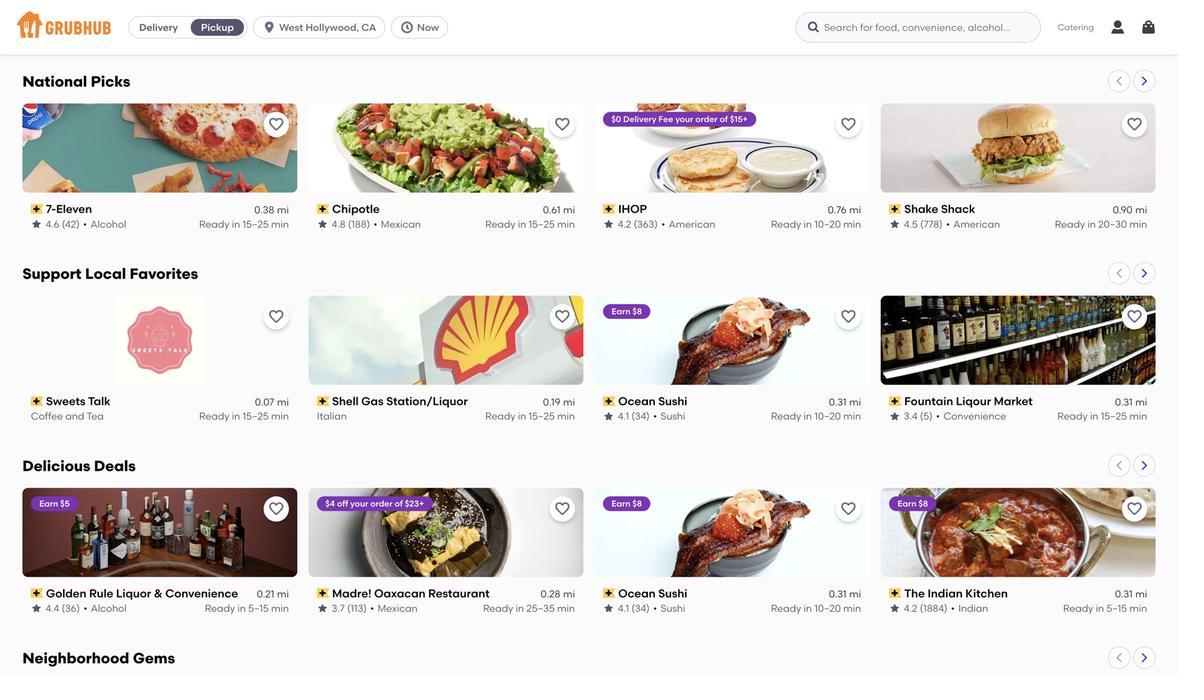 Task type: locate. For each thing, give the bounding box(es) containing it.
$8
[[633, 306, 642, 317], [633, 499, 642, 509], [919, 499, 929, 509]]

order left $15+
[[696, 114, 718, 124]]

mi for shell gas station/liquor logo
[[564, 396, 575, 408]]

min for 'ocean sushi logo' associated with delicious deals
[[844, 602, 862, 614]]

20–30 for shake shack
[[1099, 218, 1128, 230]]

4.2 for ihop
[[618, 218, 632, 230]]

subscription pass image left ihop
[[604, 204, 616, 214]]

0 horizontal spatial 4.2
[[618, 218, 632, 230]]

0.38
[[827, 12, 847, 24], [255, 204, 275, 216]]

• for chipotle logo
[[374, 218, 378, 230]]

• alcohol for deals
[[84, 602, 127, 614]]

0 vertical spatial • sushi
[[654, 410, 686, 422]]

convenience
[[31, 26, 94, 38], [944, 410, 1007, 422], [165, 587, 238, 600]]

subscription pass image
[[31, 12, 43, 22], [317, 12, 330, 22], [890, 12, 902, 22], [317, 204, 330, 214], [890, 204, 902, 214], [31, 396, 43, 406], [604, 396, 616, 406], [890, 396, 902, 406], [31, 589, 43, 598], [604, 589, 616, 598]]

• mexican for national picks
[[374, 218, 421, 230]]

0 horizontal spatial convenience
[[31, 26, 94, 38]]

• alcohol down rule
[[84, 602, 127, 614]]

0.31 mi
[[830, 396, 862, 408], [1116, 396, 1148, 408], [830, 588, 862, 600], [1116, 588, 1148, 600]]

ready in 20–30 min down 0.90
[[1056, 218, 1148, 230]]

1 horizontal spatial &
[[154, 587, 163, 600]]

main navigation navigation
[[0, 0, 1179, 55]]

0 vertical spatial ready in 10–20 min
[[772, 218, 862, 230]]

of left $15+
[[720, 114, 728, 124]]

4.4 (36)
[[46, 602, 80, 614]]

mexican for delicious deals
[[378, 602, 418, 614]]

alcohol
[[91, 218, 126, 230], [91, 602, 127, 614]]

ready in 15–25 min
[[1058, 26, 1148, 38], [199, 218, 289, 230], [486, 218, 575, 230], [199, 410, 289, 422], [486, 410, 575, 422], [1058, 410, 1148, 422]]

your
[[676, 114, 694, 124], [351, 499, 369, 509]]

2 5–15 from the left
[[1107, 602, 1128, 614]]

mi for the indian kitchen logo
[[1136, 588, 1148, 600]]

subscription pass image for shake shack logo
[[890, 204, 902, 214]]

1 vertical spatial 4.2
[[905, 602, 918, 614]]

4.2 down the
[[905, 602, 918, 614]]

1 vertical spatial convenience
[[944, 410, 1007, 422]]

0 vertical spatial of
[[720, 114, 728, 124]]

2 caret right icon image from the top
[[1140, 268, 1151, 279]]

1 horizontal spatial ready in 20–30 min
[[1056, 218, 1148, 230]]

min inside "0.38 mi ready in 15–25 min"
[[844, 26, 862, 38]]

in for ihop logo
[[804, 218, 813, 230]]

2 • american from the left
[[947, 218, 1001, 230]]

in for shake shack logo
[[1088, 218, 1097, 230]]

1 ocean from the top
[[619, 394, 656, 408]]

& right g
[[58, 10, 67, 24]]

pickup
[[201, 21, 234, 33]]

pickup button
[[188, 16, 247, 39]]

4.1
[[332, 26, 343, 38], [618, 410, 630, 422], [618, 602, 630, 614]]

1 horizontal spatial • american
[[947, 218, 1001, 230]]

2 vertical spatial mexican
[[378, 602, 418, 614]]

0 vertical spatial ocean sushi logo image
[[595, 296, 870, 385]]

2 vertical spatial ready in 10–20 min
[[772, 602, 862, 614]]

• mexican for delicious deals
[[371, 602, 418, 614]]

caret right icon image for support local favorites
[[1140, 268, 1151, 279]]

0.31 for fountain liqour market logo
[[1116, 396, 1133, 408]]

1 caret right icon image from the top
[[1140, 76, 1151, 87]]

sweets talk logo image
[[115, 296, 205, 385]]

15–25 inside "0.38 mi ready in 15–25 min"
[[815, 26, 842, 38]]

alcohol down rule
[[91, 602, 127, 614]]

1 caret left icon image from the top
[[1114, 76, 1126, 87]]

1 vertical spatial • alcohol
[[84, 602, 127, 614]]

subscription pass image for chipotle logo
[[317, 204, 330, 214]]

0.07 mi
[[255, 396, 289, 408]]

catering button
[[1049, 11, 1105, 43]]

earn for 'ocean sushi logo' associated with delicious deals
[[612, 499, 631, 509]]

ocean for support local favorites
[[619, 394, 656, 408]]

ocean for delicious deals
[[619, 587, 656, 600]]

caret right icon image
[[1140, 76, 1151, 87], [1140, 268, 1151, 279], [1140, 460, 1151, 471], [1140, 652, 1151, 663]]

1 horizontal spatial of
[[720, 114, 728, 124]]

• american right (363)
[[662, 218, 716, 230]]

0 vertical spatial mexican
[[954, 26, 994, 38]]

1 horizontal spatial 20–30
[[1099, 218, 1128, 230]]

subscription pass image for madre! oaxacan restaurant
[[317, 589, 330, 598]]

2 • sushi from the top
[[654, 602, 686, 614]]

• american
[[662, 218, 716, 230], [947, 218, 1001, 230]]

4 caret left icon image from the top
[[1114, 652, 1126, 663]]

1 vertical spatial 4.1
[[618, 410, 630, 422]]

star icon image
[[317, 26, 328, 38], [890, 26, 901, 38], [31, 219, 42, 230], [317, 219, 328, 230], [604, 219, 615, 230], [890, 219, 901, 230], [604, 411, 615, 422], [890, 411, 901, 422], [31, 603, 42, 614], [317, 603, 328, 614], [604, 603, 615, 614], [890, 603, 901, 614]]

0 vertical spatial save this restaurant image
[[554, 116, 571, 133]]

0 horizontal spatial • american
[[662, 218, 716, 230]]

delivery left pickup
[[139, 21, 178, 33]]

0 vertical spatial 4.8
[[905, 26, 919, 38]]

15–25
[[815, 26, 842, 38], [1102, 26, 1128, 38], [243, 218, 269, 230], [529, 218, 555, 230], [243, 410, 269, 422], [529, 410, 555, 422], [1102, 410, 1128, 422]]

mi for golden rule liquor & convenience logo on the left bottom
[[277, 588, 289, 600]]

1 horizontal spatial 5–15
[[1107, 602, 1128, 614]]

1 vertical spatial save this restaurant image
[[268, 501, 285, 518]]

ready for ihop logo
[[772, 218, 802, 230]]

west hollywood, ca button
[[253, 16, 391, 39]]

shell gas station/liquor
[[332, 394, 468, 408]]

0 vertical spatial alcohol
[[91, 218, 126, 230]]

delivery
[[139, 21, 178, 33], [624, 114, 657, 124]]

the indian kitchen
[[905, 587, 1009, 600]]

0 vertical spatial 4.2
[[618, 218, 632, 230]]

0.61 mi
[[1116, 12, 1148, 24], [543, 204, 575, 216]]

indian up (1884)
[[928, 587, 963, 600]]

1 vertical spatial 10–20
[[815, 410, 842, 422]]

now
[[417, 21, 439, 33]]

in for chipotle logo
[[518, 218, 527, 230]]

1 horizontal spatial save this restaurant image
[[554, 116, 571, 133]]

rule
[[89, 587, 113, 600]]

svg image
[[400, 20, 415, 34], [807, 20, 821, 34]]

star icon image for shake shack logo
[[890, 219, 901, 230]]

1 10–20 from the top
[[815, 218, 842, 230]]

american for ihop
[[669, 218, 716, 230]]

• for 'ocean sushi logo' associated with delicious deals
[[654, 602, 658, 614]]

1 ocean sushi logo image from the top
[[595, 296, 870, 385]]

shake shack logo image
[[881, 104, 1157, 193]]

4.2 (1884)
[[905, 602, 948, 614]]

1 alcohol from the top
[[91, 218, 126, 230]]

2 horizontal spatial svg image
[[1141, 19, 1158, 36]]

min for madre! oaxacan restaurant logo
[[558, 602, 575, 614]]

1 vertical spatial 4.8
[[332, 218, 346, 230]]

min for sweets talk logo
[[271, 410, 289, 422]]

0 horizontal spatial 5–15
[[248, 602, 269, 614]]

1 american from the left
[[669, 218, 716, 230]]

0 horizontal spatial 20–30
[[240, 26, 269, 38]]

west hollywood, ca
[[279, 21, 377, 33]]

ready in 25–35 min
[[483, 602, 575, 614]]

0 vertical spatial 20–30
[[240, 26, 269, 38]]

subscription pass image up italian
[[317, 396, 330, 406]]

ocean sushi logo image
[[595, 296, 870, 385], [595, 488, 870, 577]]

(42)
[[62, 218, 80, 230]]

2 (34) from the top
[[632, 602, 650, 614]]

ihop
[[619, 202, 648, 216]]

min for the indian kitchen logo
[[1130, 602, 1148, 614]]

2 vertical spatial 10–20
[[815, 602, 842, 614]]

1 (34) from the top
[[632, 410, 650, 422]]

subscription pass image inside yogurtland link
[[317, 12, 330, 22]]

0 horizontal spatial chipotle
[[332, 202, 380, 216]]

0 horizontal spatial svg image
[[400, 20, 415, 34]]

1 horizontal spatial order
[[696, 114, 718, 124]]

delicious deals
[[22, 457, 136, 475]]

1 vertical spatial (34)
[[632, 602, 650, 614]]

0.11
[[259, 12, 275, 24]]

0 vertical spatial 4.1 (34)
[[618, 410, 650, 422]]

shell
[[332, 394, 359, 408]]

golden rule liquor & convenience
[[46, 587, 238, 600]]

earn $8
[[612, 306, 642, 317], [612, 499, 642, 509], [898, 499, 929, 509]]

20–30 down 0.11
[[240, 26, 269, 38]]

2 ready in 5–15 min from the left
[[1064, 602, 1148, 614]]

mi
[[277, 12, 289, 24], [850, 12, 862, 24], [1136, 12, 1148, 24], [277, 204, 289, 216], [564, 204, 575, 216], [850, 204, 862, 216], [1136, 204, 1148, 216], [277, 396, 289, 408], [564, 396, 575, 408], [850, 396, 862, 408], [1136, 396, 1148, 408], [277, 588, 289, 600], [564, 588, 575, 600], [850, 588, 862, 600], [1136, 588, 1148, 600]]

save this restaurant image left "$0"
[[554, 116, 571, 133]]

1 horizontal spatial chipotle
[[905, 10, 953, 24]]

mi for 'ocean sushi logo' associated with delicious deals
[[850, 588, 862, 600]]

• alcohol for picks
[[83, 218, 126, 230]]

20–30
[[240, 26, 269, 38], [1099, 218, 1128, 230]]

• for golden rule liquor & convenience logo on the left bottom
[[84, 602, 87, 614]]

svg image inside 'now' button
[[400, 20, 415, 34]]

mi for 'ocean sushi logo' related to support local favorites
[[850, 396, 862, 408]]

ready in 20–30 min down 0.11
[[197, 26, 289, 38]]

1 vertical spatial order
[[371, 499, 393, 509]]

1 vertical spatial • sushi
[[654, 602, 686, 614]]

ready for madre! oaxacan restaurant logo
[[483, 602, 514, 614]]

0 vertical spatial ocean
[[619, 394, 656, 408]]

1 horizontal spatial svg image
[[807, 20, 821, 34]]

save this restaurant button
[[264, 112, 289, 137], [550, 112, 575, 137], [837, 112, 862, 137], [1123, 112, 1148, 137], [264, 304, 289, 330], [550, 304, 575, 330], [837, 304, 862, 330], [1123, 304, 1148, 330], [264, 496, 289, 522], [550, 496, 575, 522], [837, 496, 862, 522], [1123, 496, 1148, 522]]

2 american from the left
[[954, 218, 1001, 230]]

Search for food, convenience, alcohol... search field
[[796, 12, 1042, 43]]

0 vertical spatial 0.38
[[827, 12, 847, 24]]

indian
[[928, 587, 963, 600], [959, 602, 989, 614]]

0 vertical spatial your
[[676, 114, 694, 124]]

0 horizontal spatial of
[[395, 499, 403, 509]]

• sushi for delicious deals
[[654, 602, 686, 614]]

convenience down liqour
[[944, 410, 1007, 422]]

order left the "$23+"
[[371, 499, 393, 509]]

your right fee
[[676, 114, 694, 124]]

ready in 10–20 min
[[772, 218, 862, 230], [772, 410, 862, 422], [772, 602, 862, 614]]

madre! oaxacan restaurant
[[332, 587, 490, 600]]

1 vertical spatial indian
[[959, 602, 989, 614]]

2 alcohol from the top
[[91, 602, 127, 614]]

2 ocean from the top
[[619, 587, 656, 600]]

subscription pass image for 'ocean sushi logo' associated with delicious deals
[[604, 589, 616, 598]]

(188)
[[921, 26, 943, 38], [348, 218, 370, 230]]

alcohol down "eleven"
[[91, 218, 126, 230]]

star icon image for golden rule liquor & convenience logo on the left bottom
[[31, 603, 42, 614]]

4 caret right icon image from the top
[[1140, 652, 1151, 663]]

• for 'ocean sushi logo' related to support local favorites
[[654, 410, 658, 422]]

• american down shack at the top
[[947, 218, 1001, 230]]

2 ocean sushi from the top
[[619, 587, 688, 600]]

2 caret left icon image from the top
[[1114, 268, 1126, 279]]

min for chipotle logo
[[558, 218, 575, 230]]

3 10–20 from the top
[[815, 602, 842, 614]]

0 vertical spatial (34)
[[632, 410, 650, 422]]

min
[[271, 26, 289, 38], [844, 26, 862, 38], [1130, 26, 1148, 38], [271, 218, 289, 230], [558, 218, 575, 230], [844, 218, 862, 230], [1130, 218, 1148, 230], [271, 410, 289, 422], [558, 410, 575, 422], [844, 410, 862, 422], [1130, 410, 1148, 422], [271, 602, 289, 614], [558, 602, 575, 614], [844, 602, 862, 614], [1130, 602, 1148, 614]]

sushi
[[659, 394, 688, 408], [661, 410, 686, 422], [659, 587, 688, 600], [661, 602, 686, 614]]

2 vertical spatial 4.1
[[618, 602, 630, 614]]

1 vertical spatial ocean
[[619, 587, 656, 600]]

(113)
[[347, 602, 367, 614]]

1 horizontal spatial delivery
[[624, 114, 657, 124]]

0 vertical spatial delivery
[[139, 21, 178, 33]]

0.61
[[1116, 12, 1133, 24], [543, 204, 561, 216]]

0 horizontal spatial order
[[371, 499, 393, 509]]

picks
[[91, 73, 131, 91]]

west
[[279, 21, 303, 33]]

ready for shake shack logo
[[1056, 218, 1086, 230]]

in for the indian kitchen logo
[[1097, 602, 1105, 614]]

0 horizontal spatial (188)
[[348, 218, 370, 230]]

1 vertical spatial alcohol
[[91, 602, 127, 614]]

mi for chipotle logo
[[564, 204, 575, 216]]

delivery button
[[129, 16, 188, 39]]

subscription pass image left madre!
[[317, 589, 330, 598]]

1 vertical spatial your
[[351, 499, 369, 509]]

2 4.1 (34) from the top
[[618, 602, 650, 614]]

2 ready in 10–20 min from the top
[[772, 410, 862, 422]]

0 horizontal spatial ready in 20–30 min
[[197, 26, 289, 38]]

earn for 'ocean sushi logo' related to support local favorites
[[612, 306, 631, 317]]

kitchen
[[966, 587, 1009, 600]]

1 horizontal spatial 0.61 mi
[[1116, 12, 1148, 24]]

convenience left 0.21
[[165, 587, 238, 600]]

delivery right "$0"
[[624, 114, 657, 124]]

10–20
[[815, 218, 842, 230], [815, 410, 842, 422], [815, 602, 842, 614]]

0 horizontal spatial ready in 5–15 min
[[205, 602, 289, 614]]

ready for 'ocean sushi logo' associated with delicious deals
[[772, 602, 802, 614]]

american down shack at the top
[[954, 218, 1001, 230]]

0 horizontal spatial delivery
[[139, 21, 178, 33]]

subscription pass image left 7-
[[31, 204, 43, 214]]

3 caret left icon image from the top
[[1114, 460, 1126, 471]]

& right liquor
[[154, 587, 163, 600]]

7-eleven logo image
[[22, 104, 298, 193]]

1 horizontal spatial (188)
[[921, 26, 943, 38]]

madre!
[[332, 587, 372, 600]]

4.1 (34)
[[618, 410, 650, 422], [618, 602, 650, 614]]

min for shake shack logo
[[1130, 218, 1148, 230]]

0 vertical spatial 0.61 mi
[[1116, 12, 1148, 24]]

neighborhood
[[22, 649, 129, 667]]

• alcohol right (42) on the top left
[[83, 218, 126, 230]]

0.38 inside "0.38 mi ready in 15–25 min"
[[827, 12, 847, 24]]

1 vertical spatial 4.1 (34)
[[618, 602, 650, 614]]

&
[[58, 10, 67, 24], [154, 587, 163, 600]]

ready for 7-eleven logo
[[199, 218, 230, 230]]

ocean sushi logo image for support local favorites
[[595, 296, 870, 385]]

ready in 20–30 min for g & m
[[197, 26, 289, 38]]

1 • sushi from the top
[[654, 410, 686, 422]]

4.8 (188)
[[905, 26, 943, 38], [332, 218, 370, 230]]

chipotle
[[905, 10, 953, 24], [332, 202, 380, 216]]

3 caret right icon image from the top
[[1140, 460, 1151, 471]]

0 vertical spatial 10–20
[[815, 218, 842, 230]]

0 vertical spatial ocean sushi
[[619, 394, 688, 408]]

1 vertical spatial ready in 10–20 min
[[772, 410, 862, 422]]

ready in 5–15 min for the indian kitchen
[[1064, 602, 1148, 614]]

delicious
[[22, 457, 90, 475]]

yogurtland link
[[317, 9, 575, 25]]

1 vertical spatial • mexican
[[374, 218, 421, 230]]

$23+
[[405, 499, 425, 509]]

save this restaurant image
[[554, 116, 571, 133], [268, 501, 285, 518]]

indian down "kitchen"
[[959, 602, 989, 614]]

1 vertical spatial (188)
[[348, 218, 370, 230]]

save this restaurant image left $4
[[268, 501, 285, 518]]

order
[[696, 114, 718, 124], [371, 499, 393, 509]]

2 vertical spatial convenience
[[165, 587, 238, 600]]

national
[[22, 73, 87, 91]]

4.1 (34) for delicious deals
[[618, 602, 650, 614]]

svg image
[[1110, 19, 1127, 36], [1141, 19, 1158, 36], [263, 20, 277, 34]]

1 ready in 5–15 min from the left
[[205, 602, 289, 614]]

ocean sushi
[[619, 394, 688, 408], [619, 587, 688, 600]]

(34) for support local favorites
[[632, 410, 650, 422]]

1 horizontal spatial 0.38
[[827, 12, 847, 24]]

1 vertical spatial ocean sushi logo image
[[595, 488, 870, 577]]

market
[[995, 394, 1034, 408]]

20–30 down 0.90
[[1099, 218, 1128, 230]]

0.38 for 0.38 mi ready in 15–25 min
[[827, 12, 847, 24]]

• american for ihop
[[662, 218, 716, 230]]

ready in 15–25 min for eleven
[[199, 218, 289, 230]]

2 ocean sushi logo image from the top
[[595, 488, 870, 577]]

(27)
[[346, 26, 363, 38]]

1 5–15 from the left
[[248, 602, 269, 614]]

subscription pass image for 'ocean sushi logo' related to support local favorites
[[604, 396, 616, 406]]

0.90
[[1114, 204, 1133, 216]]

1 ready in 10–20 min from the top
[[772, 218, 862, 230]]

caret left icon image
[[1114, 76, 1126, 87], [1114, 268, 1126, 279], [1114, 460, 1126, 471], [1114, 652, 1126, 663]]

(778)
[[921, 218, 943, 230]]

5–15
[[248, 602, 269, 614], [1107, 602, 1128, 614]]

american right (363)
[[669, 218, 716, 230]]

tea
[[87, 410, 104, 422]]

4.2 for the indian kitchen
[[905, 602, 918, 614]]

0 horizontal spatial svg image
[[263, 20, 277, 34]]

(34) for delicious deals
[[632, 602, 650, 614]]

coffee and tea
[[31, 410, 104, 422]]

1 horizontal spatial american
[[954, 218, 1001, 230]]

• for shake shack logo
[[947, 218, 951, 230]]

your right 'off'
[[351, 499, 369, 509]]

fountain
[[905, 394, 954, 408]]

0 horizontal spatial &
[[58, 10, 67, 24]]

subscription pass image
[[31, 204, 43, 214], [604, 204, 616, 214], [317, 396, 330, 406], [317, 589, 330, 598], [890, 589, 902, 598]]

ready in 10–20 min for support local favorites
[[772, 410, 862, 422]]

0 vertical spatial • alcohol
[[83, 218, 126, 230]]

star icon image for chipotle logo
[[317, 219, 328, 230]]

1 svg image from the left
[[400, 20, 415, 34]]

1 4.1 (34) from the top
[[618, 410, 650, 422]]

ready for sweets talk logo
[[199, 410, 230, 422]]

of left the "$23+"
[[395, 499, 403, 509]]

1 vertical spatial ocean sushi
[[619, 587, 688, 600]]

earn
[[612, 306, 631, 317], [39, 499, 58, 509], [612, 499, 631, 509], [898, 499, 917, 509]]

1 horizontal spatial 0.61
[[1116, 12, 1133, 24]]

1 vertical spatial ready in 20–30 min
[[1056, 218, 1148, 230]]

ready in 5–15 min for golden rule liquor & convenience
[[205, 602, 289, 614]]

4.2 down ihop
[[618, 218, 632, 230]]

in for 'ocean sushi logo' associated with delicious deals
[[804, 602, 813, 614]]

4.2
[[618, 218, 632, 230], [905, 602, 918, 614]]

0 horizontal spatial 0.38
[[255, 204, 275, 216]]

1 • american from the left
[[662, 218, 716, 230]]

subscription pass image left the
[[890, 589, 902, 598]]

1 vertical spatial mexican
[[381, 218, 421, 230]]

save this restaurant image
[[268, 116, 285, 133], [841, 116, 858, 133], [1127, 116, 1144, 133], [268, 308, 285, 325], [554, 308, 571, 325], [841, 308, 858, 325], [1127, 308, 1144, 325], [554, 501, 571, 518], [841, 501, 858, 518], [1127, 501, 1144, 518]]

convenience down "g & m"
[[31, 26, 94, 38]]

(1884)
[[921, 602, 948, 614]]

ready
[[197, 26, 227, 38], [772, 26, 802, 38], [1058, 26, 1089, 38], [199, 218, 230, 230], [486, 218, 516, 230], [772, 218, 802, 230], [1056, 218, 1086, 230], [199, 410, 230, 422], [486, 410, 516, 422], [772, 410, 802, 422], [1058, 410, 1089, 422], [205, 602, 235, 614], [483, 602, 514, 614], [772, 602, 802, 614], [1064, 602, 1094, 614]]

ready in 10–20 min for national picks
[[772, 218, 862, 230]]

min for 7-eleven logo
[[271, 218, 289, 230]]

in for madre! oaxacan restaurant logo
[[516, 602, 524, 614]]

1 ocean sushi from the top
[[619, 394, 688, 408]]

1 vertical spatial 0.38
[[255, 204, 275, 216]]

3 ready in 10–20 min from the top
[[772, 602, 862, 614]]

1 horizontal spatial 4.8 (188)
[[905, 26, 943, 38]]

0.31 for the indian kitchen logo
[[1116, 588, 1133, 600]]

1 vertical spatial delivery
[[624, 114, 657, 124]]

2 10–20 from the top
[[815, 410, 842, 422]]

3.4
[[905, 410, 918, 422]]

• dessert
[[367, 26, 410, 38]]

15–25 for shell gas station/liquor logo
[[529, 410, 555, 422]]

ready for golden rule liquor & convenience logo on the left bottom
[[205, 602, 235, 614]]

0 vertical spatial convenience
[[31, 26, 94, 38]]

0 horizontal spatial 0.61
[[543, 204, 561, 216]]

ca
[[362, 21, 377, 33]]



Task type: vqa. For each thing, say whether or not it's contained in the screenshot.


Task type: describe. For each thing, give the bounding box(es) containing it.
chipotle logo image
[[309, 104, 584, 193]]

(363)
[[634, 218, 658, 230]]

0 vertical spatial (188)
[[921, 26, 943, 38]]

0.38 mi ready in 15–25 min
[[772, 12, 862, 38]]

the indian kitchen logo image
[[881, 488, 1157, 577]]

golden
[[46, 587, 86, 600]]

0 horizontal spatial your
[[351, 499, 369, 509]]

earn for the indian kitchen logo
[[898, 499, 917, 509]]

subscription pass image for shell gas station/liquor
[[317, 396, 330, 406]]

in for fountain liqour market logo
[[1091, 410, 1099, 422]]

$15+
[[731, 114, 748, 124]]

sweets talk
[[46, 394, 111, 408]]

0.28 mi
[[541, 588, 575, 600]]

$0
[[612, 114, 622, 124]]

mi for sweets talk logo
[[277, 396, 289, 408]]

the
[[905, 587, 926, 600]]

4.1 (34) for support local favorites
[[618, 410, 650, 422]]

alcohol for picks
[[91, 218, 126, 230]]

indian for •
[[959, 602, 989, 614]]

mi for 7-eleven logo
[[277, 204, 289, 216]]

american for shake shack
[[954, 218, 1001, 230]]

3.4 (5)
[[905, 410, 933, 422]]

4.1 (27)
[[332, 26, 363, 38]]

4.2 (363)
[[618, 218, 658, 230]]

subscription pass image for fountain liqour market logo
[[890, 396, 902, 406]]

ocean sushi for support local favorites
[[619, 394, 688, 408]]

• for 7-eleven logo
[[83, 218, 87, 230]]

support local favorites
[[22, 265, 198, 283]]

0.31 for 'ocean sushi logo' related to support local favorites
[[830, 396, 847, 408]]

4.4
[[46, 602, 59, 614]]

mi inside "0.38 mi ready in 15–25 min"
[[850, 12, 862, 24]]

25–35
[[527, 602, 555, 614]]

coffee
[[31, 410, 63, 422]]

0.76
[[828, 204, 847, 216]]

(36)
[[62, 602, 80, 614]]

0 horizontal spatial 4.8
[[332, 218, 346, 230]]

0.38 for 0.38 mi
[[255, 204, 275, 216]]

dessert
[[374, 26, 410, 38]]

15–25 for chipotle logo
[[529, 218, 555, 230]]

ready inside "0.38 mi ready in 15–25 min"
[[772, 26, 802, 38]]

star icon image for madre! oaxacan restaurant logo
[[317, 603, 328, 614]]

2 svg image from the left
[[807, 20, 821, 34]]

star icon image for ihop logo
[[604, 219, 615, 230]]

g & m
[[46, 10, 79, 24]]

star icon image for fountain liqour market logo
[[890, 411, 901, 422]]

off
[[337, 499, 349, 509]]

20–30 for g & m
[[240, 26, 269, 38]]

0 horizontal spatial save this restaurant image
[[268, 501, 285, 518]]

1 vertical spatial of
[[395, 499, 403, 509]]

• indian
[[952, 602, 989, 614]]

ocean sushi logo image for delicious deals
[[595, 488, 870, 577]]

0.19 mi
[[543, 396, 575, 408]]

in for golden rule liquor & convenience logo on the left bottom
[[238, 602, 246, 614]]

caret right icon image for national picks
[[1140, 76, 1151, 87]]

1 vertical spatial 0.61 mi
[[543, 204, 575, 216]]

in for shell gas station/liquor logo
[[518, 410, 527, 422]]

mi for madre! oaxacan restaurant logo
[[564, 588, 575, 600]]

$0 delivery fee your order of $15+
[[612, 114, 748, 124]]

ready for the indian kitchen logo
[[1064, 602, 1094, 614]]

0.38 mi
[[255, 204, 289, 216]]

1 horizontal spatial your
[[676, 114, 694, 124]]

ready in 15–25 min for gas
[[486, 410, 575, 422]]

4.6 (42)
[[46, 218, 80, 230]]

in for sweets talk logo
[[232, 410, 240, 422]]

1 vertical spatial &
[[154, 587, 163, 600]]

caret left icon image for support local favorites
[[1114, 268, 1126, 279]]

4.6
[[46, 218, 59, 230]]

• convenience
[[937, 410, 1007, 422]]

• for fountain liqour market logo
[[937, 410, 941, 422]]

0.11 mi
[[259, 12, 289, 24]]

min for ihop logo
[[844, 218, 862, 230]]

earn for golden rule liquor & convenience logo on the left bottom
[[39, 499, 58, 509]]

national picks
[[22, 73, 131, 91]]

• for madre! oaxacan restaurant logo
[[371, 602, 374, 614]]

m
[[69, 10, 79, 24]]

1 vertical spatial 0.61
[[543, 204, 561, 216]]

min for 'ocean sushi logo' related to support local favorites
[[844, 410, 862, 422]]

caret left icon image for delicious deals
[[1114, 460, 1126, 471]]

7-eleven
[[46, 202, 92, 216]]

5–15 for the indian kitchen
[[1107, 602, 1128, 614]]

oaxacan
[[374, 587, 426, 600]]

0 vertical spatial 4.1
[[332, 26, 343, 38]]

15–25 for sweets talk logo
[[243, 410, 269, 422]]

1 horizontal spatial 4.8
[[905, 26, 919, 38]]

earn $5
[[39, 499, 70, 509]]

subscription pass image for ihop
[[604, 204, 616, 214]]

$8 for support local favorites
[[633, 306, 642, 317]]

0.28
[[541, 588, 561, 600]]

mi for shake shack logo
[[1136, 204, 1148, 216]]

liquor
[[116, 587, 151, 600]]

0.19
[[543, 396, 561, 408]]

delivery inside delivery button
[[139, 21, 178, 33]]

earn $8 for delicious deals
[[612, 499, 642, 509]]

1 vertical spatial chipotle
[[332, 202, 380, 216]]

gems
[[133, 649, 175, 667]]

$4
[[326, 499, 335, 509]]

$8 for delicious deals
[[633, 499, 642, 509]]

mi for ihop logo
[[850, 204, 862, 216]]

10–20 for national picks
[[815, 218, 842, 230]]

shack
[[942, 202, 976, 216]]

3.7 (113)
[[332, 602, 367, 614]]

0.90 mi
[[1114, 204, 1148, 216]]

catering
[[1058, 22, 1095, 32]]

subscription pass image for sweets talk logo
[[31, 396, 43, 406]]

min for fountain liqour market logo
[[1130, 410, 1148, 422]]

golden rule liquor & convenience logo image
[[22, 488, 298, 577]]

0.21
[[257, 588, 275, 600]]

0.76 mi
[[828, 204, 862, 216]]

ready in 15–25 min for talk
[[199, 410, 289, 422]]

caret left icon image for neighborhood gems
[[1114, 652, 1126, 663]]

0.21 mi
[[257, 588, 289, 600]]

local
[[85, 265, 126, 283]]

fountain liqour market
[[905, 394, 1034, 408]]

subscription pass image for 7-eleven
[[31, 204, 43, 214]]

15–25 for fountain liqour market logo
[[1102, 410, 1128, 422]]

$5
[[60, 499, 70, 509]]

star icon image for the indian kitchen logo
[[890, 603, 901, 614]]

favorites
[[130, 265, 198, 283]]

0.07
[[255, 396, 275, 408]]

$4 off your order of $23+
[[326, 499, 425, 509]]

1 horizontal spatial svg image
[[1110, 19, 1127, 36]]

liqour
[[957, 394, 992, 408]]

ready for 'ocean sushi logo' related to support local favorites
[[772, 410, 802, 422]]

station/liquor
[[387, 394, 468, 408]]

0 vertical spatial • mexican
[[946, 26, 994, 38]]

restaurant
[[429, 587, 490, 600]]

ocean sushi for delicious deals
[[619, 587, 688, 600]]

sweets
[[46, 394, 86, 408]]

fountain liqour market logo image
[[881, 296, 1157, 385]]

(5)
[[921, 410, 933, 422]]

italian
[[317, 410, 347, 422]]

• american for shake shack
[[947, 218, 1001, 230]]

now button
[[391, 16, 454, 39]]

0 vertical spatial 0.61
[[1116, 12, 1133, 24]]

madre! oaxacan restaurant logo image
[[309, 488, 584, 577]]

7-
[[46, 202, 56, 216]]

4.5 (778)
[[905, 218, 943, 230]]

shell gas station/liquor logo image
[[309, 296, 584, 385]]

subscription pass image for the indian kitchen
[[890, 589, 902, 598]]

4.1 for support local favorites
[[618, 410, 630, 422]]

0 vertical spatial order
[[696, 114, 718, 124]]

indian for the
[[928, 587, 963, 600]]

earn $8 for support local favorites
[[612, 306, 642, 317]]

mi for fountain liqour market logo
[[1136, 396, 1148, 408]]

in for 'ocean sushi logo' related to support local favorites
[[804, 410, 813, 422]]

shake
[[905, 202, 939, 216]]

shake shack
[[905, 202, 976, 216]]

ihop logo image
[[595, 104, 870, 193]]

star icon image for 'ocean sushi logo' associated with delicious deals
[[604, 603, 615, 614]]

eleven
[[56, 202, 92, 216]]

3.7
[[332, 602, 345, 614]]

subscription pass image for golden rule liquor & convenience logo on the left bottom
[[31, 589, 43, 598]]

deals
[[94, 457, 136, 475]]

0 vertical spatial 4.8 (188)
[[905, 26, 943, 38]]

min for shell gas station/liquor logo
[[558, 410, 575, 422]]

in inside "0.38 mi ready in 15–25 min"
[[805, 26, 813, 38]]

0 horizontal spatial 4.8 (188)
[[332, 218, 370, 230]]

ready in 15–25 min for liqour
[[1058, 410, 1148, 422]]

4.5
[[905, 218, 919, 230]]

yogurtland
[[332, 10, 394, 24]]

hollywood,
[[306, 21, 359, 33]]

fee
[[659, 114, 674, 124]]

0 vertical spatial &
[[58, 10, 67, 24]]

caret left icon image for national picks
[[1114, 76, 1126, 87]]

svg image inside west hollywood, ca button
[[263, 20, 277, 34]]

caret right icon image for delicious deals
[[1140, 460, 1151, 471]]

10–20 for support local favorites
[[815, 410, 842, 422]]

0 vertical spatial chipotle
[[905, 10, 953, 24]]

0.31 for 'ocean sushi logo' associated with delicious deals
[[830, 588, 847, 600]]

min for golden rule liquor & convenience logo on the left bottom
[[271, 602, 289, 614]]

and
[[65, 410, 84, 422]]

in for 7-eleven logo
[[232, 218, 240, 230]]



